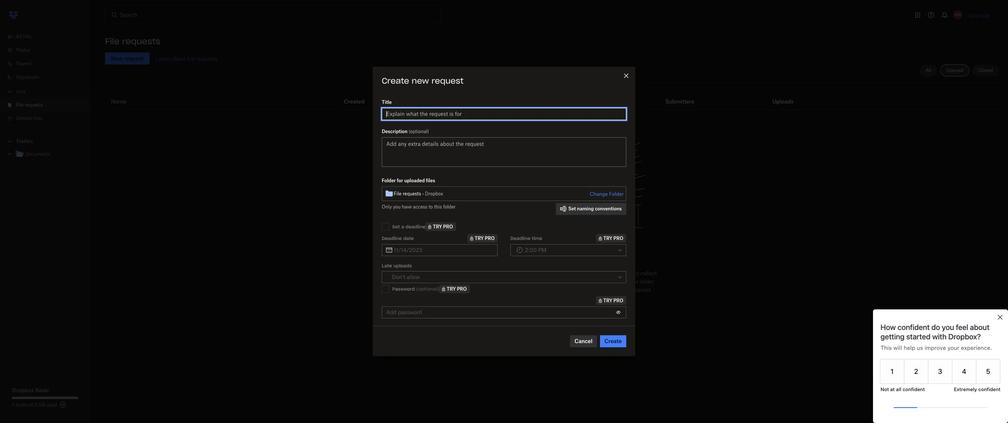Task type: vqa. For each thing, say whether or not it's contained in the screenshot.
Explore free features 0 bytes of 2 GB
no



Task type: describe. For each thing, give the bounding box(es) containing it.
0 vertical spatial your
[[474, 278, 485, 285]]

requests up learn
[[122, 36, 160, 47]]

2 horizontal spatial your
[[611, 287, 622, 293]]

folder inside button
[[610, 191, 624, 197]]

time
[[532, 235, 543, 241]]

documents
[[26, 151, 50, 157]]

Title text field
[[387, 110, 622, 118]]

learn
[[156, 55, 170, 62]]

or
[[613, 270, 618, 277]]

who
[[574, 287, 585, 293]]

from for someone?
[[556, 251, 576, 262]]

signatures
[[16, 74, 39, 80]]

file inside create new request dialog
[[394, 191, 402, 196]]

deadline
[[406, 224, 426, 229]]

cancel
[[575, 338, 593, 345]]

all files link
[[6, 30, 90, 44]]

2 column header from the left
[[773, 88, 803, 106]]

only
[[382, 204, 392, 210]]

this
[[434, 204, 442, 210]]

deleted files
[[16, 116, 42, 121]]

account.
[[579, 295, 600, 301]]

basic
[[35, 387, 49, 394]]

about
[[171, 55, 186, 62]]

deadline for deadline time
[[511, 235, 531, 241]]

not,
[[619, 270, 629, 277]]

bytes
[[16, 402, 28, 408]]

new
[[412, 76, 429, 86]]

file requests link
[[6, 98, 90, 112]]

pro trial element down the into
[[596, 296, 627, 305]]

deleted files link
[[6, 112, 90, 125]]

late uploads
[[382, 263, 412, 269]]

optional for description ( optional )
[[410, 129, 428, 134]]

have inside create new request dialog
[[402, 204, 412, 210]]

date
[[403, 235, 414, 241]]

conventions
[[595, 206, 622, 212]]

account
[[592, 270, 612, 277]]

change folder
[[590, 191, 624, 197]]

is
[[519, 287, 523, 293]]

create for create new request
[[382, 76, 409, 86]]

less image
[[6, 88, 14, 95]]

collect
[[641, 270, 657, 277]]

request inside request files from anyone, whether they have a dropbox account or not, and collect them in your dropbox. files will be automatically organized into a dropbox folder you choose. your privacy is important, so those who upload to your file request cannot access your dropbox account.
[[633, 287, 651, 293]]

1 vertical spatial a
[[565, 270, 568, 277]]

requests inside list item
[[25, 102, 43, 108]]

all button
[[920, 65, 938, 77]]

upgrade link
[[969, 12, 991, 18]]

all files
[[16, 34, 32, 39]]

0 bytes of 2 gb used
[[12, 402, 57, 408]]

try for pro trial element over someone?
[[604, 236, 613, 241]]

pro trial element down 'request'
[[440, 285, 470, 293]]

upgrade
[[969, 12, 991, 18]]

need something from someone?
[[483, 251, 625, 262]]

access inside request files from anyone, whether they have a dropbox account or not, and collect them in your dropbox. files will be automatically organized into a dropbox folder you choose. your privacy is important, so those who upload to your file request cannot access your dropbox account.
[[526, 295, 543, 301]]

a inside create new request dialog
[[402, 224, 404, 229]]

learn about file requests
[[156, 55, 218, 62]]

row containing name
[[105, 85, 1003, 110]]

pro for pro trial element above need
[[485, 236, 495, 241]]

files
[[510, 278, 522, 285]]

pro for pro trial element below 'request'
[[457, 286, 467, 292]]

optional for password ( optional )
[[419, 286, 438, 292]]

request
[[451, 270, 471, 277]]

created
[[344, 98, 365, 105]]

create for create
[[605, 338, 622, 345]]

try pro down this
[[433, 224, 453, 230]]

created button
[[344, 97, 365, 106]]

for
[[397, 178, 403, 184]]

try for pro trial element underneath this
[[433, 224, 442, 230]]

create button
[[600, 336, 627, 348]]

( for description
[[409, 129, 410, 134]]

choose.
[[467, 287, 486, 293]]

password ( optional )
[[393, 286, 440, 292]]

gb
[[38, 402, 45, 408]]

you inside request files from anyone, whether they have a dropbox account or not, and collect them in your dropbox. files will be automatically organized into a dropbox folder you choose. your privacy is important, so those who upload to your file request cannot access your dropbox account.
[[457, 287, 465, 293]]

try for pro trial element below 'request'
[[447, 286, 456, 292]]

shared link
[[6, 57, 90, 71]]

your
[[487, 287, 498, 293]]

you inside create new request dialog
[[393, 204, 401, 210]]

and
[[630, 270, 640, 277]]

) for description ( optional )
[[428, 129, 429, 134]]

pro trial element down this
[[426, 223, 456, 231]]

pro for pro trial element underneath this
[[443, 224, 453, 230]]

documents link
[[15, 149, 84, 159]]

files for all files
[[23, 34, 32, 39]]

folder inside request files from anyone, whether they have a dropbox account or not, and collect them in your dropbox. files will be automatically organized into a dropbox folder you choose. your privacy is important, so those who upload to your file request cannot access your dropbox account.
[[640, 278, 654, 285]]

dropbox image
[[6, 8, 21, 23]]

folder inside create new request dialog
[[443, 204, 456, 210]]

anyone,
[[497, 270, 516, 277]]

cannot
[[507, 295, 524, 301]]

privacy
[[500, 287, 518, 293]]

deadline date
[[382, 235, 414, 241]]

try for pro trial element above need
[[475, 236, 484, 241]]

them
[[453, 278, 466, 285]]

( for password
[[417, 286, 419, 292]]

2
[[34, 402, 37, 408]]

file inside request files from anyone, whether they have a dropbox account or not, and collect them in your dropbox. files will be automatically organized into a dropbox folder you choose. your privacy is important, so those who upload to your file request cannot access your dropbox account.
[[623, 287, 631, 293]]

•
[[423, 191, 424, 196]]

dropbox down not,
[[617, 278, 639, 285]]

Add password password field
[[387, 308, 613, 317]]

only you have access to this folder
[[382, 204, 456, 210]]

folders
[[17, 138, 33, 144]]

description ( optional )
[[382, 129, 429, 134]]

late
[[382, 263, 392, 269]]

files for deleted files
[[34, 116, 42, 121]]

get more space image
[[58, 400, 67, 409]]

2 vertical spatial a
[[613, 278, 616, 285]]

dropbox inside create new request dialog
[[425, 191, 443, 196]]

to inside request files from anyone, whether they have a dropbox account or not, and collect them in your dropbox. files will be automatically organized into a dropbox folder you choose. your privacy is important, so those who upload to your file request cannot access your dropbox account.
[[605, 287, 610, 293]]



Task type: locate. For each thing, give the bounding box(es) containing it.
2 vertical spatial your
[[544, 295, 555, 301]]

try for pro trial element under the into
[[604, 298, 613, 304]]

dropbox up bytes
[[12, 387, 34, 394]]

1 horizontal spatial folder
[[610, 191, 624, 197]]

photos link
[[6, 44, 90, 57]]

folder
[[443, 204, 456, 210], [640, 278, 654, 285]]

file requests list item
[[0, 98, 90, 112]]

1 horizontal spatial you
[[457, 287, 465, 293]]

files for request files from anyone, whether they have a dropbox account or not, and collect them in your dropbox. files will be automatically organized into a dropbox folder you choose. your privacy is important, so those who upload to your file request cannot access your dropbox account.
[[472, 270, 483, 277]]

set
[[569, 206, 576, 212], [393, 224, 400, 229]]

pro right deadline
[[443, 224, 453, 230]]

folder up conventions
[[610, 191, 624, 197]]

pro down or
[[614, 298, 624, 304]]

try pro down them
[[447, 286, 467, 292]]

1 vertical spatial file
[[623, 287, 631, 293]]

1 vertical spatial from
[[484, 270, 496, 277]]

2 horizontal spatial a
[[613, 278, 616, 285]]

1 vertical spatial folder
[[640, 278, 654, 285]]

files
[[23, 34, 32, 39], [34, 116, 42, 121], [426, 178, 435, 184], [472, 270, 483, 277]]

1 vertical spatial request
[[633, 287, 651, 293]]

pro trial element up title 'text box'
[[531, 97, 543, 106]]

a up automatically
[[565, 270, 568, 277]]

password
[[393, 286, 415, 292]]

used
[[47, 402, 57, 408]]

request right new
[[432, 76, 464, 86]]

learn about file requests link
[[156, 55, 218, 62]]

pro trial element up need
[[468, 234, 498, 243]]

0 horizontal spatial column header
[[666, 88, 696, 106]]

description
[[382, 129, 408, 134]]

0 vertical spatial you
[[393, 204, 401, 210]]

dropbox right •
[[425, 191, 443, 196]]

naming
[[577, 206, 594, 212]]

)
[[428, 129, 429, 134], [438, 286, 440, 292]]

all up photos
[[16, 34, 22, 39]]

cancel button
[[570, 336, 597, 348]]

list
[[0, 26, 90, 131]]

file requests inside list item
[[16, 102, 43, 108]]

be
[[533, 278, 540, 285]]

deleted
[[16, 116, 32, 121]]

your
[[474, 278, 485, 285], [611, 287, 622, 293], [544, 295, 555, 301]]

0 vertical spatial file
[[187, 55, 195, 62]]

dropbox up the organized
[[569, 270, 590, 277]]

1 vertical spatial your
[[611, 287, 622, 293]]

access down important,
[[526, 295, 543, 301]]

0 horizontal spatial create
[[382, 76, 409, 86]]

0 vertical spatial from
[[556, 251, 576, 262]]

file
[[187, 55, 195, 62], [623, 287, 631, 293]]

requests
[[122, 36, 160, 47], [196, 55, 218, 62], [25, 102, 43, 108], [403, 191, 421, 196]]

have
[[402, 204, 412, 210], [552, 270, 563, 277]]

0 vertical spatial create
[[382, 76, 409, 86]]

1 horizontal spatial file requests
[[105, 36, 160, 47]]

2 deadline from the left
[[511, 235, 531, 241]]

all for all
[[926, 68, 932, 73]]

0 horizontal spatial request
[[432, 76, 464, 86]]

1 deadline from the left
[[382, 235, 402, 241]]

a up deadline date at the left of page
[[402, 224, 404, 229]]

0 horizontal spatial file
[[16, 102, 24, 108]]

file requests
[[105, 36, 160, 47], [16, 102, 43, 108]]

uploaded
[[404, 178, 425, 184]]

1 vertical spatial )
[[438, 286, 440, 292]]

0 vertical spatial a
[[402, 224, 404, 229]]

access down file requests • dropbox
[[413, 204, 428, 210]]

0 horizontal spatial file requests
[[16, 102, 43, 108]]

) right description
[[428, 129, 429, 134]]

2 vertical spatial file
[[394, 191, 402, 196]]

1 horizontal spatial column header
[[773, 88, 803, 106]]

try pro down the into
[[604, 298, 624, 304]]

need
[[483, 251, 505, 262]]

1 horizontal spatial create
[[605, 338, 622, 345]]

someone?
[[579, 251, 625, 262]]

pro for pro trial element under the into
[[614, 298, 624, 304]]

requests left •
[[403, 191, 421, 196]]

1 horizontal spatial a
[[565, 270, 568, 277]]

column header
[[666, 88, 696, 106], [773, 88, 803, 106]]

dropbox.
[[486, 278, 509, 285]]

0 horizontal spatial you
[[393, 204, 401, 210]]

name
[[111, 98, 126, 105]]

pro
[[443, 224, 453, 230], [485, 236, 495, 241], [614, 236, 624, 241], [457, 286, 467, 292], [614, 298, 624, 304]]

have inside request files from anyone, whether they have a dropbox account or not, and collect them in your dropbox. files will be automatically organized into a dropbox folder you choose. your privacy is important, so those who upload to your file request cannot access your dropbox account.
[[552, 270, 563, 277]]

create new request dialog
[[373, 67, 636, 357]]

from
[[556, 251, 576, 262], [484, 270, 496, 277]]

pro up someone?
[[614, 236, 624, 241]]

folders button
[[0, 135, 90, 147]]

Add any extra details about the request text field
[[382, 137, 627, 167]]

0 horizontal spatial all
[[16, 34, 22, 39]]

optional right description
[[410, 129, 428, 134]]

title
[[382, 99, 392, 105]]

0 horizontal spatial access
[[413, 204, 428, 210]]

they
[[540, 270, 550, 277]]

0 horizontal spatial folder
[[443, 204, 456, 210]]

0 vertical spatial to
[[429, 204, 433, 210]]

a
[[402, 224, 404, 229], [565, 270, 568, 277], [613, 278, 616, 285]]

try pro up someone?
[[604, 236, 624, 241]]

opened button
[[941, 65, 970, 77]]

1 vertical spatial folder
[[610, 191, 624, 197]]

create right cancel
[[605, 338, 622, 345]]

0 vertical spatial )
[[428, 129, 429, 134]]

have up automatically
[[552, 270, 563, 277]]

request files from anyone, whether they have a dropbox account or not, and collect them in your dropbox. files will be automatically organized into a dropbox folder you choose. your privacy is important, so those who upload to your file request cannot access your dropbox account.
[[451, 270, 657, 301]]

1 vertical spatial to
[[605, 287, 610, 293]]

0 vertical spatial folder
[[443, 204, 456, 210]]

set for set a deadline
[[393, 224, 400, 229]]

folder
[[382, 178, 396, 184], [610, 191, 624, 197]]

file requests • dropbox
[[394, 191, 443, 196]]

uploads
[[394, 263, 412, 269]]

files right uploaded at the top of the page
[[426, 178, 435, 184]]

1 vertical spatial create
[[605, 338, 622, 345]]

create
[[382, 76, 409, 86], [605, 338, 622, 345]]

1 horizontal spatial folder
[[640, 278, 654, 285]]

of
[[29, 402, 33, 408]]

files up photos
[[23, 34, 32, 39]]

all inside button
[[926, 68, 932, 73]]

access
[[413, 204, 428, 210], [526, 295, 543, 301]]

1 vertical spatial file requests
[[16, 102, 43, 108]]

1 horizontal spatial access
[[526, 295, 543, 301]]

file inside list item
[[16, 102, 24, 108]]

0 vertical spatial file
[[105, 36, 120, 47]]

0 vertical spatial optional
[[410, 129, 428, 134]]

0 horizontal spatial )
[[428, 129, 429, 134]]

( right the password
[[417, 286, 419, 292]]

set a deadline
[[393, 224, 426, 229]]

( right description
[[409, 129, 410, 134]]

pro down them
[[457, 286, 467, 292]]

your down so
[[544, 295, 555, 301]]

you down them
[[457, 287, 465, 293]]

1 vertical spatial access
[[526, 295, 543, 301]]

) right the password
[[438, 286, 440, 292]]

all for all files
[[16, 34, 22, 39]]

something
[[508, 251, 553, 262]]

try
[[433, 224, 442, 230], [475, 236, 484, 241], [604, 236, 613, 241], [447, 286, 456, 292], [604, 298, 613, 304]]

requests up deleted files on the left of page
[[25, 102, 43, 108]]

0 horizontal spatial (
[[409, 129, 410, 134]]

set naming conventions
[[569, 206, 622, 212]]

try down them
[[447, 286, 456, 292]]

0 vertical spatial (
[[409, 129, 410, 134]]

1 horizontal spatial file
[[623, 287, 631, 293]]

1 horizontal spatial set
[[569, 206, 576, 212]]

1 vertical spatial set
[[393, 224, 400, 229]]

whether
[[518, 270, 538, 277]]

try up someone?
[[604, 236, 613, 241]]

1 vertical spatial you
[[457, 287, 465, 293]]

upload
[[586, 287, 603, 293]]

will
[[523, 278, 532, 285]]

closed button
[[973, 65, 1000, 77]]

all left opened
[[926, 68, 932, 73]]

file requests up learn
[[105, 36, 160, 47]]

change folder button
[[590, 190, 624, 199]]

pro trial element inside row
[[531, 97, 543, 106]]

signatures link
[[6, 71, 90, 84]]

list containing all files
[[0, 26, 90, 131]]

photos
[[16, 47, 30, 53]]

1 horizontal spatial request
[[633, 287, 651, 293]]

less
[[16, 89, 26, 94]]

0 horizontal spatial a
[[402, 224, 404, 229]]

access inside create new request dialog
[[413, 204, 428, 210]]

0 horizontal spatial to
[[429, 204, 433, 210]]

None text field
[[394, 246, 494, 254]]

set for set naming conventions
[[569, 206, 576, 212]]

0 vertical spatial have
[[402, 204, 412, 210]]

try right account.
[[604, 298, 613, 304]]

organized
[[576, 278, 601, 285]]

request down and
[[633, 287, 651, 293]]

create up title
[[382, 76, 409, 86]]

1 horizontal spatial your
[[544, 295, 555, 301]]

0 vertical spatial file requests
[[105, 36, 160, 47]]

try up need
[[475, 236, 484, 241]]

0 horizontal spatial have
[[402, 204, 412, 210]]

from up dropbox.
[[484, 270, 496, 277]]

0 vertical spatial all
[[16, 34, 22, 39]]

1 vertical spatial optional
[[419, 286, 438, 292]]

file down not,
[[623, 287, 631, 293]]

dropbox down those
[[556, 295, 578, 301]]

request
[[432, 76, 464, 86], [633, 287, 651, 293]]

a right the into
[[613, 278, 616, 285]]

you
[[393, 204, 401, 210], [457, 287, 465, 293]]

dropbox
[[425, 191, 443, 196], [569, 270, 590, 277], [617, 278, 639, 285], [556, 295, 578, 301], [12, 387, 34, 394]]

requests inside create new request dialog
[[403, 191, 421, 196]]

pro for pro trial element over someone?
[[614, 236, 624, 241]]

set up deadline date at the left of page
[[393, 224, 400, 229]]

1 horizontal spatial )
[[438, 286, 440, 292]]

1 horizontal spatial from
[[556, 251, 576, 262]]

0 horizontal spatial your
[[474, 278, 485, 285]]

pro trial element up someone?
[[596, 234, 627, 243]]

create new request
[[382, 76, 464, 86]]

file right about
[[187, 55, 195, 62]]

files right deleted
[[34, 116, 42, 121]]

from inside request files from anyone, whether they have a dropbox account or not, and collect them in your dropbox. files will be automatically organized into a dropbox folder you choose. your privacy is important, so those who upload to your file request cannot access your dropbox account.
[[484, 270, 496, 277]]

so
[[552, 287, 558, 293]]

requests right about
[[196, 55, 218, 62]]

folder down the collect
[[640, 278, 654, 285]]

create inside button
[[605, 338, 622, 345]]

folder left for
[[382, 178, 396, 184]]

optional
[[410, 129, 428, 134], [419, 286, 438, 292]]

set left "naming"
[[569, 206, 576, 212]]

set naming conventions button
[[556, 203, 627, 215]]

0 horizontal spatial from
[[484, 270, 496, 277]]

files inside create new request dialog
[[426, 178, 435, 184]]

0 vertical spatial request
[[432, 76, 464, 86]]

1 horizontal spatial file
[[105, 36, 120, 47]]

1 horizontal spatial have
[[552, 270, 563, 277]]

1 vertical spatial file
[[16, 102, 24, 108]]

pro trial element
[[531, 97, 543, 106], [426, 223, 456, 231], [468, 234, 498, 243], [596, 234, 627, 243], [440, 285, 470, 293], [596, 296, 627, 305]]

files inside request files from anyone, whether they have a dropbox account or not, and collect them in your dropbox. files will be automatically organized into a dropbox folder you choose. your privacy is important, so those who upload to your file request cannot access your dropbox account.
[[472, 270, 483, 277]]

try down this
[[433, 224, 442, 230]]

deadline time
[[511, 235, 543, 241]]

your down the into
[[611, 287, 622, 293]]

your up choose.
[[474, 278, 485, 285]]

row
[[105, 85, 1003, 110]]

deadline left date
[[382, 235, 402, 241]]

those
[[559, 287, 573, 293]]

to
[[429, 204, 433, 210], [605, 287, 610, 293]]

have down file requests • dropbox
[[402, 204, 412, 210]]

) for password ( optional )
[[438, 286, 440, 292]]

request inside dialog
[[432, 76, 464, 86]]

to down the into
[[605, 287, 610, 293]]

folder for uploaded files
[[382, 178, 435, 184]]

0 horizontal spatial file
[[187, 55, 195, 62]]

2 horizontal spatial file
[[394, 191, 402, 196]]

1 vertical spatial (
[[417, 286, 419, 292]]

dropbox basic
[[12, 387, 49, 394]]

optional right the password
[[419, 286, 438, 292]]

0 vertical spatial access
[[413, 204, 428, 210]]

pro up need
[[485, 236, 495, 241]]

important,
[[525, 287, 551, 293]]

in
[[468, 278, 472, 285]]

1 vertical spatial all
[[926, 68, 932, 73]]

files up in
[[472, 270, 483, 277]]

file requests up deleted files on the left of page
[[16, 102, 43, 108]]

1 horizontal spatial (
[[417, 286, 419, 292]]

into
[[602, 278, 612, 285]]

0 horizontal spatial deadline
[[382, 235, 402, 241]]

shared
[[16, 61, 31, 66]]

from for anyone,
[[484, 270, 496, 277]]

1 horizontal spatial to
[[605, 287, 610, 293]]

to left this
[[429, 204, 433, 210]]

0 vertical spatial folder
[[382, 178, 396, 184]]

opened
[[947, 68, 964, 73]]

you right only
[[393, 204, 401, 210]]

deadline left the time
[[511, 235, 531, 241]]

1 vertical spatial have
[[552, 270, 563, 277]]

folder right this
[[443, 204, 456, 210]]

1 column header from the left
[[666, 88, 696, 106]]

to inside create new request dialog
[[429, 204, 433, 210]]

0 horizontal spatial folder
[[382, 178, 396, 184]]

0 vertical spatial set
[[569, 206, 576, 212]]

change
[[590, 191, 608, 197]]

try pro up need
[[475, 236, 495, 241]]

automatically
[[541, 278, 575, 285]]

from up automatically
[[556, 251, 576, 262]]

1 horizontal spatial all
[[926, 68, 932, 73]]

0 horizontal spatial set
[[393, 224, 400, 229]]

set inside set naming conventions button
[[569, 206, 576, 212]]

1 horizontal spatial deadline
[[511, 235, 531, 241]]

deadline for deadline date
[[382, 235, 402, 241]]

closed
[[979, 68, 994, 73]]



